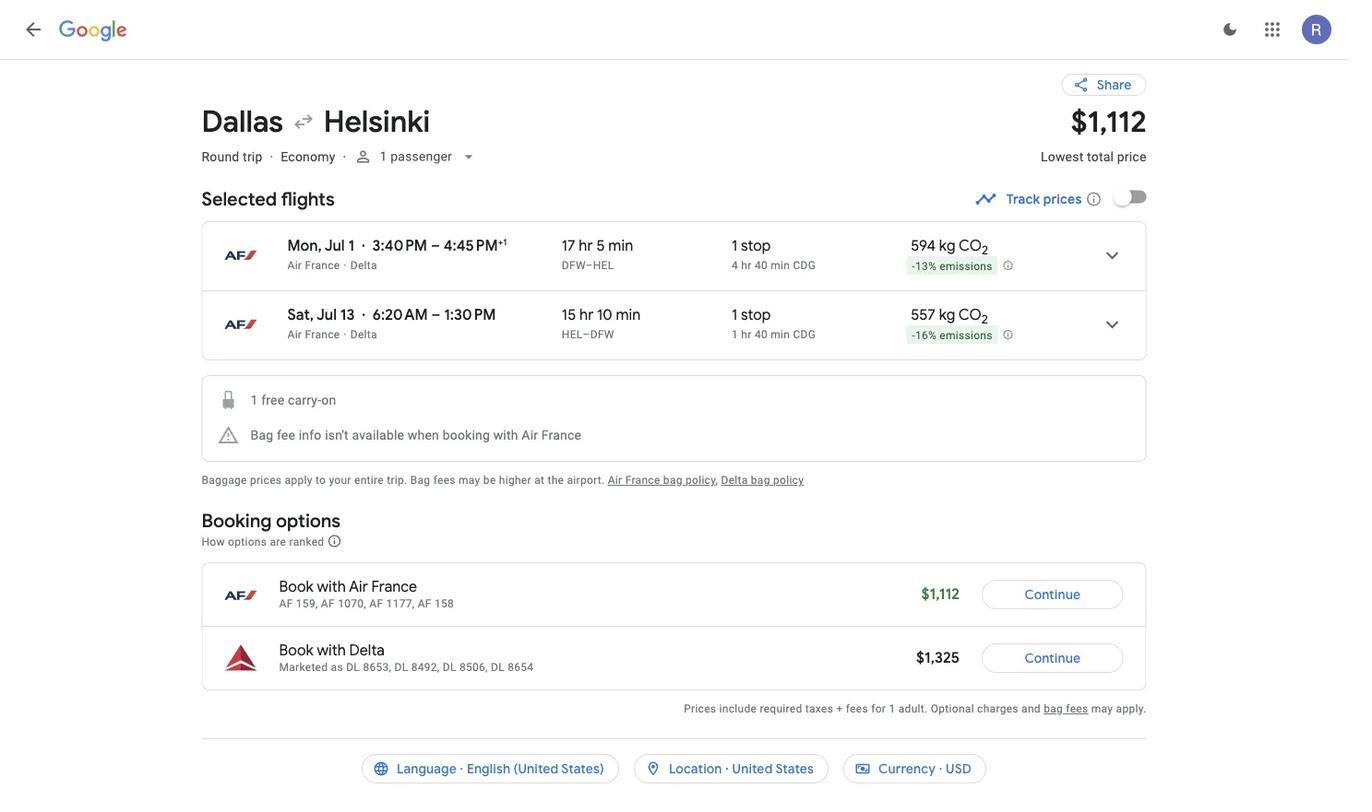 Task type: vqa. For each thing, say whether or not it's contained in the screenshot.
Restaurants
no



Task type: locate. For each thing, give the bounding box(es) containing it.
dl right as
[[346, 662, 360, 675]]

1 passenger
[[380, 149, 452, 164]]

af
[[279, 598, 293, 611], [321, 598, 335, 611], [369, 598, 383, 611], [418, 598, 432, 611]]

change appearance image
[[1208, 7, 1252, 52]]

dallas
[[202, 103, 283, 141]]

0 vertical spatial may
[[459, 474, 480, 487]]

2 inside 594 kg co 2
[[982, 242, 988, 258]]

 image right trip
[[270, 149, 273, 164]]

with inside book with air france af 159, af 1070, af 1177, af 158
[[317, 578, 346, 597]]

emissions down 557 kg co 2 at the top right
[[940, 329, 993, 342]]

policy right ','
[[773, 474, 804, 487]]

options for booking
[[276, 509, 341, 533]]

continue button for $1,112
[[982, 573, 1124, 617]]

prices left apply
[[250, 474, 282, 487]]

- down 557
[[912, 329, 915, 342]]

stop for 17 hr 5 min
[[741, 237, 771, 256]]

delta up '8653,'
[[349, 642, 385, 661]]

1 vertical spatial 1 stop flight. element
[[732, 306, 771, 328]]

0 horizontal spatial  image
[[270, 149, 273, 164]]

$1,112 for $1,112 lowest total price
[[1071, 103, 1147, 141]]

bag right ','
[[751, 474, 770, 487]]

book inside book with delta marketed as dl 8653, dl 8492, dl 8506, dl 8654
[[279, 642, 313, 661]]

dl left 8506,
[[443, 662, 456, 675]]

dl left 8654
[[491, 662, 505, 675]]

bag left fee
[[251, 428, 273, 443]]

1 stop from the top
[[741, 237, 771, 256]]

apply.
[[1116, 703, 1147, 716]]

1 cdg from the top
[[793, 259, 816, 272]]

Arrival time: 4:45 PM on  Tuesday, July 2. text field
[[444, 237, 507, 256]]

1 horizontal spatial policy
[[773, 474, 804, 487]]

2 horizontal spatial fees
[[1066, 703, 1088, 716]]

hel down 15 at the top of page
[[562, 329, 583, 341]]

selected
[[202, 187, 277, 211]]

594 kg co 2
[[911, 237, 988, 258]]

prices left learn more about tracked prices image on the right of the page
[[1043, 191, 1082, 208]]

4 af from the left
[[418, 598, 432, 611]]

8506,
[[459, 662, 488, 675]]

1 vertical spatial bag
[[410, 474, 430, 487]]

1 stop 4 hr 40 min cdg
[[732, 237, 816, 272]]

10
[[597, 306, 612, 325]]

cdg for 594 kg co
[[793, 259, 816, 272]]

1 air france from the top
[[287, 259, 340, 272]]

–
[[431, 237, 440, 256], [586, 259, 593, 272], [431, 306, 441, 325], [583, 329, 590, 341]]

0 horizontal spatial bag
[[251, 428, 273, 443]]

0 vertical spatial kg
[[939, 237, 956, 256]]

continue for $1,325
[[1025, 651, 1081, 667]]

1 continue from the top
[[1025, 587, 1081, 604]]

1 vertical spatial 2
[[982, 312, 988, 327]]

0 vertical spatial 2
[[982, 242, 988, 258]]

2 stop from the top
[[741, 306, 771, 325]]

entire
[[354, 474, 384, 487]]

hr right 15 at the top of page
[[580, 306, 594, 325]]

co up '-13% emissions'
[[959, 237, 982, 256]]

prices
[[684, 703, 716, 716]]

co up -16% emissions
[[959, 306, 982, 325]]

fee
[[277, 428, 295, 443]]

prices for baggage
[[250, 474, 282, 487]]

0 vertical spatial air france
[[287, 259, 340, 272]]

stop inside 1 stop 4 hr 40 min cdg
[[741, 237, 771, 256]]

flight details. return flight on saturday, july 13. leaves helsinki airport at 6:20 am on saturday, july 13 and arrives at dallas/fort worth international airport at 1:30 pm on saturday, july 13. image
[[1090, 303, 1135, 347]]

$1,112 inside '$1,112 lowest total price'
[[1071, 103, 1147, 141]]

Dallas to Helsinki and back text field
[[202, 103, 1019, 141]]

dfw inside "15 hr 10 min hel – dfw"
[[590, 329, 614, 341]]

1 vertical spatial continue
[[1025, 651, 1081, 667]]

may left apply.
[[1091, 703, 1113, 716]]

1 vertical spatial may
[[1091, 703, 1113, 716]]

1 vertical spatial with
[[317, 578, 346, 597]]

2 dl from the left
[[394, 662, 408, 675]]

1 vertical spatial stop
[[741, 306, 771, 325]]

book
[[279, 578, 313, 597], [279, 642, 313, 661]]

share
[[1097, 77, 1132, 93]]

+1
[[498, 237, 507, 248]]

-13% emissions
[[912, 260, 993, 273]]

stop down 1 stop 4 hr 40 min cdg
[[741, 306, 771, 325]]

min right 5
[[608, 237, 633, 256]]

1 stop flight. element
[[732, 237, 771, 258], [732, 306, 771, 328]]

air france bag policy link
[[608, 474, 716, 487]]

2 inside 557 kg co 2
[[982, 312, 988, 327]]

2 air france from the top
[[287, 329, 340, 341]]

- down 594
[[912, 260, 915, 273]]

charges
[[977, 703, 1019, 716]]

4 dl from the left
[[491, 662, 505, 675]]

1 vertical spatial hel
[[562, 329, 583, 341]]

book up marketed
[[279, 642, 313, 661]]

co inside 594 kg co 2
[[959, 237, 982, 256]]

air france
[[287, 259, 340, 272], [287, 329, 340, 341]]

557
[[911, 306, 936, 325]]

Arrival time: 1:30 PM. text field
[[444, 306, 496, 325]]

2
[[982, 242, 988, 258], [982, 312, 988, 327]]

options up ranked on the left bottom
[[276, 509, 341, 533]]

hr left 5
[[579, 237, 593, 256]]

jul left 13
[[317, 306, 337, 325]]

co
[[959, 237, 982, 256], [959, 306, 982, 325]]

bag
[[663, 474, 683, 487], [751, 474, 770, 487], [1044, 703, 1063, 716]]

layover (1 of 1) is a 1 hr 40 min layover at paris charles de gaulle airport in paris. element
[[732, 328, 902, 342]]

states)
[[561, 761, 604, 778]]

air up 1070, on the left of page
[[349, 578, 368, 597]]

1 vertical spatial air france
[[287, 329, 340, 341]]

track prices
[[1007, 191, 1082, 208]]

0 vertical spatial -
[[912, 260, 915, 273]]

1 vertical spatial prices
[[250, 474, 282, 487]]

2 book from the top
[[279, 642, 313, 661]]

0 vertical spatial 40
[[755, 259, 768, 272]]

kg up -16% emissions
[[939, 306, 955, 325]]

mon, jul 1
[[287, 237, 355, 256]]

language
[[397, 761, 457, 778]]

cdg down layover (1 of 1) is a 4 hr 40 min layover at paris charles de gaulle airport in paris. element on the right of page
[[793, 329, 816, 341]]

1 horizontal spatial options
[[276, 509, 341, 533]]

jul for mon,
[[325, 237, 345, 256]]

0 vertical spatial continue button
[[982, 573, 1124, 617]]

0 horizontal spatial dfw
[[562, 259, 586, 272]]

marketed
[[279, 662, 328, 675]]

delta down 13
[[350, 329, 377, 341]]

book with delta marketed as dl 8653, dl 8492, dl 8506, dl 8654
[[279, 642, 534, 675]]

0 vertical spatial bag
[[251, 428, 273, 443]]

0 horizontal spatial $1,112
[[921, 586, 960, 604]]

1 vertical spatial dfw
[[590, 329, 614, 341]]

stop inside 1 stop 1 hr 40 min cdg
[[741, 306, 771, 325]]

0 horizontal spatial hel
[[562, 329, 583, 341]]

1 - from the top
[[912, 260, 915, 273]]

air down the "sat,"
[[287, 329, 302, 341]]

prices
[[1043, 191, 1082, 208], [250, 474, 282, 487]]

1325 US dollars text field
[[916, 649, 960, 668]]

1 horizontal spatial hel
[[593, 259, 614, 272]]

2 continue button from the top
[[982, 637, 1124, 681]]

with up as
[[317, 642, 346, 661]]

 image right economy
[[343, 149, 346, 164]]

france inside book with air france af 159, af 1070, af 1177, af 158
[[372, 578, 417, 597]]

air right airport.
[[608, 474, 622, 487]]

list
[[203, 222, 1146, 360]]

main content
[[202, 59, 1147, 717]]

1 1 stop flight. element from the top
[[732, 237, 771, 258]]

1 horizontal spatial dfw
[[590, 329, 614, 341]]

dfw
[[562, 259, 586, 272], [590, 329, 614, 341]]

1 dl from the left
[[346, 662, 360, 675]]

hr right 4
[[741, 259, 752, 272]]

sat, jul 13
[[287, 306, 355, 325]]

hr inside "15 hr 10 min hel – dfw"
[[580, 306, 594, 325]]

0 horizontal spatial policy
[[686, 474, 716, 487]]

1 vertical spatial emissions
[[940, 329, 993, 342]]

min
[[608, 237, 633, 256], [771, 259, 790, 272], [616, 306, 641, 325], [771, 329, 790, 341]]

1 vertical spatial continue button
[[982, 637, 1124, 681]]

1 vertical spatial jul
[[317, 306, 337, 325]]

co inside 557 kg co 2
[[959, 306, 982, 325]]

1 horizontal spatial $1,112
[[1071, 103, 1147, 141]]

1 stop flight. element down 4
[[732, 306, 771, 328]]

0 vertical spatial jul
[[325, 237, 345, 256]]

with right booking
[[493, 428, 518, 443]]

-16% emissions
[[912, 329, 993, 342]]

-
[[912, 260, 915, 273], [912, 329, 915, 342]]

8654
[[508, 662, 534, 675]]

france up the
[[542, 428, 582, 443]]

$1,112
[[1071, 103, 1147, 141], [921, 586, 960, 604]]

kg for 594
[[939, 237, 956, 256]]

dfw down 10
[[590, 329, 614, 341]]

jul right mon, at top
[[325, 237, 345, 256]]

1 40 from the top
[[755, 259, 768, 272]]

af left 158 on the left bottom
[[418, 598, 432, 611]]

continue
[[1025, 587, 1081, 604], [1025, 651, 1081, 667]]

france up 1177,
[[372, 578, 417, 597]]

air france down sat, jul 13
[[287, 329, 340, 341]]

emissions down 594 kg co 2
[[940, 260, 993, 273]]

prices include required taxes + fees for 1 adult. optional charges and bag fees may apply.
[[684, 703, 1147, 716]]

Flight numbers AF 159, AF 1070, AF 1177, AF 158 text field
[[279, 598, 454, 611]]

$1,112 for $1,112
[[921, 586, 960, 604]]

bag fee info isn't available when booking with air france
[[251, 428, 582, 443]]

min down layover (1 of 1) is a 4 hr 40 min layover at paris charles de gaulle airport in paris. element on the right of page
[[771, 329, 790, 341]]

helsinki
[[324, 103, 430, 141]]

0 vertical spatial prices
[[1043, 191, 1082, 208]]

1 continue button from the top
[[982, 573, 1124, 617]]

france right airport.
[[625, 474, 660, 487]]

kg up '-13% emissions'
[[939, 237, 956, 256]]

0 vertical spatial emissions
[[940, 260, 993, 273]]

1 book from the top
[[279, 578, 313, 597]]

main content containing dallas
[[202, 59, 1147, 717]]

159,
[[296, 598, 318, 611]]

policy left the delta bag policy link
[[686, 474, 716, 487]]

0 horizontal spatial prices
[[250, 474, 282, 487]]

with for marketed
[[317, 642, 346, 661]]

0 vertical spatial continue
[[1025, 587, 1081, 604]]

4:45 pm
[[444, 237, 498, 256]]

kg inside 594 kg co 2
[[939, 237, 956, 256]]

$1,112 lowest total price
[[1041, 103, 1147, 164]]

kg inside 557 kg co 2
[[939, 306, 955, 325]]

1 policy from the left
[[686, 474, 716, 487]]

1 emissions from the top
[[940, 260, 993, 273]]

hel down 5
[[593, 259, 614, 272]]

0 vertical spatial options
[[276, 509, 341, 533]]

hel
[[593, 259, 614, 272], [562, 329, 583, 341]]

min right 4
[[771, 259, 790, 272]]

hr down 1 stop 4 hr 40 min cdg
[[741, 329, 752, 341]]

options for how
[[228, 536, 267, 549]]

40 inside 1 stop 1 hr 40 min cdg
[[755, 329, 768, 341]]

2  image from the left
[[343, 149, 346, 164]]

min right 10
[[616, 306, 641, 325]]

options down "booking"
[[228, 536, 267, 549]]

the
[[548, 474, 564, 487]]

air up at
[[522, 428, 538, 443]]

stop up layover (1 of 1) is a 4 hr 40 min layover at paris charles de gaulle airport in paris. element on the right of page
[[741, 237, 771, 256]]

booking options
[[202, 509, 341, 533]]

Departure time: 3:40 PM. text field
[[372, 237, 427, 256]]

2 vertical spatial with
[[317, 642, 346, 661]]

40 down 1 stop 4 hr 40 min cdg
[[755, 329, 768, 341]]

13
[[340, 306, 355, 325]]

1 vertical spatial kg
[[939, 306, 955, 325]]

hr inside 1 stop 4 hr 40 min cdg
[[741, 259, 752, 272]]

dl
[[346, 662, 360, 675], [394, 662, 408, 675], [443, 662, 456, 675], [491, 662, 505, 675]]

1 horizontal spatial  image
[[343, 149, 346, 164]]

0 vertical spatial stop
[[741, 237, 771, 256]]

1 horizontal spatial may
[[1091, 703, 1113, 716]]

2 kg from the top
[[939, 306, 955, 325]]

2 cdg from the top
[[793, 329, 816, 341]]

emissions
[[940, 260, 993, 273], [940, 329, 993, 342]]

kg for 557
[[939, 306, 955, 325]]

include
[[719, 703, 757, 716]]

1 vertical spatial options
[[228, 536, 267, 549]]

40 right 4
[[755, 259, 768, 272]]

fees left the be
[[433, 474, 456, 487]]

track
[[1007, 191, 1040, 208]]

jul
[[325, 237, 345, 256], [317, 306, 337, 325]]

1 kg from the top
[[939, 237, 956, 256]]

air france down mon, jul 1
[[287, 259, 340, 272]]

may
[[459, 474, 480, 487], [1091, 703, 1113, 716]]

options
[[276, 509, 341, 533], [228, 536, 267, 549]]

3:40 pm – 4:45 pm +1
[[372, 237, 507, 256]]

loading results progress bar
[[0, 59, 1348, 63]]

1 stop flight. element up 4
[[732, 237, 771, 258]]

0 vertical spatial cdg
[[793, 259, 816, 272]]

1 horizontal spatial prices
[[1043, 191, 1082, 208]]

bag right and
[[1044, 703, 1063, 716]]

with inside book with delta marketed as dl 8653, dl 8492, dl 8506, dl 8654
[[317, 642, 346, 661]]

1 vertical spatial $1,112
[[921, 586, 960, 604]]

round
[[202, 149, 239, 164]]

air france for mon,
[[287, 259, 340, 272]]

jul for sat,
[[317, 306, 337, 325]]

3 af from the left
[[369, 598, 383, 611]]

1 vertical spatial cdg
[[793, 329, 816, 341]]

book up 159,
[[279, 578, 313, 597]]

3 dl from the left
[[443, 662, 456, 675]]

layover (1 of 1) is a 4 hr 40 min layover at paris charles de gaulle airport in paris. element
[[732, 258, 902, 273]]

total
[[1087, 149, 1114, 164]]

1 inside popup button
[[380, 149, 387, 164]]

1 stop 1 hr 40 min cdg
[[732, 306, 816, 341]]

15
[[562, 306, 576, 325]]

0 vertical spatial 1 stop flight. element
[[732, 237, 771, 258]]

40 inside 1 stop 4 hr 40 min cdg
[[755, 259, 768, 272]]

$1,112 up $1,325
[[921, 586, 960, 604]]

book inside book with air france af 159, af 1070, af 1177, af 158
[[279, 578, 313, 597]]

af left 159,
[[279, 598, 293, 611]]

af left 1177,
[[369, 598, 383, 611]]

dfw inside 17 hr 5 min dfw – hel
[[562, 259, 586, 272]]

when
[[408, 428, 439, 443]]

bag right trip.
[[410, 474, 430, 487]]

cdg inside 1 stop 1 hr 40 min cdg
[[793, 329, 816, 341]]

0 vertical spatial $1,112
[[1071, 103, 1147, 141]]

1 vertical spatial co
[[959, 306, 982, 325]]

and
[[1022, 703, 1041, 716]]

with up 1070, on the left of page
[[317, 578, 346, 597]]

2 40 from the top
[[755, 329, 768, 341]]

go back image
[[22, 18, 44, 41]]

0 vertical spatial hel
[[593, 259, 614, 272]]

book for book with air france
[[279, 578, 313, 597]]

fees right and
[[1066, 703, 1088, 716]]

may left the be
[[459, 474, 480, 487]]

bag left ','
[[663, 474, 683, 487]]

1 vertical spatial 40
[[755, 329, 768, 341]]

book with air france af 159, af 1070, af 1177, af 158
[[279, 578, 454, 611]]

af right 159,
[[321, 598, 335, 611]]

2 emissions from the top
[[940, 329, 993, 342]]

states
[[776, 761, 814, 778]]

cdg inside 1 stop 4 hr 40 min cdg
[[793, 259, 816, 272]]

dl right '8653,'
[[394, 662, 408, 675]]

co for 594 kg co
[[959, 237, 982, 256]]

2 - from the top
[[912, 329, 915, 342]]

min inside 1 stop 1 hr 40 min cdg
[[771, 329, 790, 341]]

0 vertical spatial book
[[279, 578, 313, 597]]

cdg up 1 stop 1 hr 40 min cdg
[[793, 259, 816, 272]]

4
[[732, 259, 738, 272]]

 image
[[270, 149, 273, 164], [343, 149, 346, 164]]

2 1 stop flight. element from the top
[[732, 306, 771, 328]]

continue button for $1,325
[[982, 637, 1124, 681]]

1 af from the left
[[279, 598, 293, 611]]

None text field
[[1041, 103, 1147, 181]]

hr
[[579, 237, 593, 256], [741, 259, 752, 272], [580, 306, 594, 325], [741, 329, 752, 341]]

fees right the +
[[846, 703, 868, 716]]

booking
[[202, 509, 272, 533]]

france down mon, jul 1
[[305, 259, 340, 272]]

1 vertical spatial -
[[912, 329, 915, 342]]

min inside "15 hr 10 min hel – dfw"
[[616, 306, 641, 325]]

1 vertical spatial book
[[279, 642, 313, 661]]

$1,325
[[916, 649, 960, 668]]

2 up -16% emissions
[[982, 312, 988, 327]]

$1,112 up total
[[1071, 103, 1147, 141]]

0 vertical spatial dfw
[[562, 259, 586, 272]]

0 vertical spatial co
[[959, 237, 982, 256]]

0 horizontal spatial options
[[228, 536, 267, 549]]

dfw down the 17
[[562, 259, 586, 272]]

2 continue from the top
[[1025, 651, 1081, 667]]

2 up '-13% emissions'
[[982, 242, 988, 258]]



Task type: describe. For each thing, give the bounding box(es) containing it.
40 for 15 hr 10 min
[[755, 329, 768, 341]]

usd
[[946, 761, 972, 778]]

your
[[329, 474, 351, 487]]

158
[[435, 598, 454, 611]]

delta inside book with delta marketed as dl 8653, dl 8492, dl 8506, dl 8654
[[349, 642, 385, 661]]

share button
[[1062, 74, 1147, 96]]

united states
[[732, 761, 814, 778]]

delta bag policy link
[[721, 474, 804, 487]]

2 for 594 kg co
[[982, 242, 988, 258]]

airport.
[[567, 474, 605, 487]]

emissions for 594 kg co
[[940, 260, 993, 273]]

how
[[202, 536, 225, 549]]

optional
[[931, 703, 974, 716]]

to
[[316, 474, 326, 487]]

8653,
[[363, 662, 391, 675]]

for
[[871, 703, 886, 716]]

location
[[669, 761, 722, 778]]

,
[[716, 474, 718, 487]]

lowest
[[1041, 149, 1084, 164]]

557 kg co 2
[[911, 306, 988, 327]]

baggage
[[202, 474, 247, 487]]

english (united states)
[[467, 761, 604, 778]]

isn't
[[325, 428, 349, 443]]

delta down departing flight on monday, july 1. leaves dallas/fort worth international airport at 3:40 pm on monday, july 1 and arrives at helsinki airport at 4:45 pm on tuesday, july 2. element
[[350, 259, 377, 272]]

8492,
[[411, 662, 440, 675]]

– inside 17 hr 5 min dfw – hel
[[586, 259, 593, 272]]

higher
[[499, 474, 531, 487]]

flight details. departing flight on monday, july 1. leaves dallas/fort worth international airport at 3:40 pm on monday, july 1 and arrives at helsinki airport at 4:45 pm on tuesday, july 2. image
[[1090, 233, 1135, 278]]

6:20 am – 1:30 pm
[[373, 306, 496, 325]]

learn more about booking options element
[[327, 532, 342, 552]]

with for france
[[317, 578, 346, 597]]

hel inside 17 hr 5 min dfw – hel
[[593, 259, 614, 272]]

english
[[467, 761, 510, 778]]

0 vertical spatial with
[[493, 428, 518, 443]]

hr inside 1 stop 1 hr 40 min cdg
[[741, 329, 752, 341]]

hel inside "15 hr 10 min hel – dfw"
[[562, 329, 583, 341]]

prices for track
[[1043, 191, 1082, 208]]

+
[[836, 703, 843, 716]]

Departure time: 6:20 AM. text field
[[373, 306, 428, 325]]

price
[[1117, 149, 1147, 164]]

booking
[[443, 428, 490, 443]]

1 passenger button
[[346, 135, 485, 179]]

ranked
[[289, 536, 324, 549]]

trip
[[243, 149, 263, 164]]

40 for 17 hr 5 min
[[755, 259, 768, 272]]

2 af from the left
[[321, 598, 335, 611]]

stop for 15 hr 10 min
[[741, 306, 771, 325]]

1 free carry-on
[[251, 393, 336, 408]]

currency
[[879, 761, 936, 778]]

are
[[270, 536, 286, 549]]

taxes
[[805, 703, 833, 716]]

economy
[[281, 149, 335, 164]]

1:30 pm
[[444, 306, 496, 325]]

none text field containing $1,112
[[1041, 103, 1147, 181]]

trip.
[[387, 474, 407, 487]]

departing flight on monday, july 1. leaves dallas/fort worth international airport at 3:40 pm on monday, july 1 and arrives at helsinki airport at 4:45 pm on tuesday, july 2. element
[[287, 237, 507, 256]]

apply
[[285, 474, 312, 487]]

13%
[[915, 260, 937, 273]]

2 policy from the left
[[773, 474, 804, 487]]

total duration 15 hr 10 min. element
[[562, 306, 732, 328]]

selected flights
[[202, 187, 335, 211]]

co for 557 kg co
[[959, 306, 982, 325]]

1177,
[[386, 598, 415, 611]]

be
[[483, 474, 496, 487]]

baggage prices apply to your entire trip.  bag fees may be higher at the airport. air france bag policy , delta bag policy
[[202, 474, 804, 487]]

air down mon, at top
[[287, 259, 302, 272]]

continue for $1,112
[[1025, 587, 1081, 604]]

at
[[534, 474, 545, 487]]

1  image from the left
[[270, 149, 273, 164]]

0 horizontal spatial fees
[[433, 474, 456, 487]]

6:20 am
[[373, 306, 428, 325]]

passenger
[[390, 149, 452, 164]]

air inside book with air france af 159, af 1070, af 1177, af 158
[[349, 578, 368, 597]]

1 horizontal spatial bag
[[410, 474, 430, 487]]

1112 US dollars text field
[[921, 586, 960, 604]]

min inside 1 stop 4 hr 40 min cdg
[[771, 259, 790, 272]]

round trip
[[202, 149, 263, 164]]

emissions for 557 kg co
[[940, 329, 993, 342]]

2 for 557 kg co
[[982, 312, 988, 327]]

– inside "15 hr 10 min hel – dfw"
[[583, 329, 590, 341]]

adult.
[[899, 703, 928, 716]]

list containing mon, jul 1
[[203, 222, 1146, 360]]

available
[[352, 428, 404, 443]]

carry-
[[288, 393, 321, 408]]

5
[[596, 237, 605, 256]]

3:40 pm
[[372, 237, 427, 256]]

2 horizontal spatial bag
[[1044, 703, 1063, 716]]

required
[[760, 703, 802, 716]]

bag fees button
[[1044, 703, 1088, 716]]

- for 557 kg co
[[912, 329, 915, 342]]

- for 594 kg co
[[912, 260, 915, 273]]

1112 us dollars element
[[1071, 103, 1147, 141]]

return flight on saturday, july 13. leaves helsinki airport at 6:20 am on saturday, july 13 and arrives at dallas/fort worth international airport at 1:30 pm on saturday, july 13. element
[[287, 306, 496, 325]]

learn more about tracked prices image
[[1086, 191, 1102, 208]]

min inside 17 hr 5 min dfw – hel
[[608, 237, 633, 256]]

info
[[299, 428, 322, 443]]

1 stop flight. element for 17 hr 5 min
[[732, 237, 771, 258]]

0 horizontal spatial may
[[459, 474, 480, 487]]

free
[[261, 393, 285, 408]]

1 horizontal spatial bag
[[751, 474, 770, 487]]

1 horizontal spatial fees
[[846, 703, 868, 716]]

cdg for 557 kg co
[[793, 329, 816, 341]]

france down sat, jul 13
[[305, 329, 340, 341]]

flights
[[281, 187, 335, 211]]

1070,
[[338, 598, 366, 611]]

total duration 17 hr 5 min. element
[[562, 237, 732, 258]]

air france for sat,
[[287, 329, 340, 341]]

(united
[[514, 761, 559, 778]]

learn more about booking options image
[[327, 534, 342, 549]]

0 horizontal spatial bag
[[663, 474, 683, 487]]

delta right ','
[[721, 474, 748, 487]]

hr inside 17 hr 5 min dfw – hel
[[579, 237, 593, 256]]

1 inside 1 stop 4 hr 40 min cdg
[[732, 237, 738, 256]]

15 hr 10 min hel – dfw
[[562, 306, 641, 341]]

mon,
[[287, 237, 322, 256]]

how options are ranked
[[202, 536, 327, 549]]

1 stop flight. element for 15 hr 10 min
[[732, 306, 771, 328]]

sat,
[[287, 306, 314, 325]]

book for book with delta
[[279, 642, 313, 661]]



